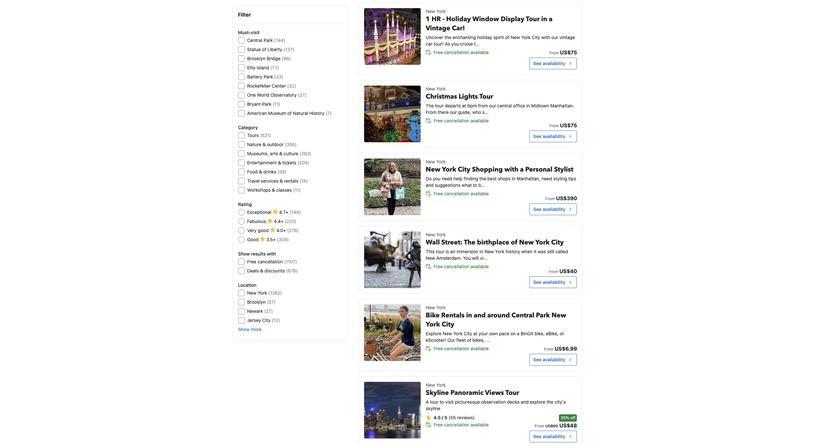 Task type: locate. For each thing, give the bounding box(es) containing it.
(676)
[[287, 268, 298, 274]]

1 vertical spatial you
[[433, 176, 441, 181]]

world
[[257, 92, 270, 98]]

2 brooklyn from the top
[[247, 299, 266, 305]]

new inside new york skyline panoramic views tour a tour to visit picturesque observation decks and explore the city's skyline
[[426, 382, 436, 388]]

1 vertical spatial visit
[[446, 399, 454, 405]]

of
[[506, 35, 510, 40], [262, 47, 267, 52], [288, 110, 292, 116], [511, 238, 518, 247], [467, 337, 472, 343]]

availability for skyline panoramic views tour
[[543, 434, 566, 439]]

cancellation for christmas
[[445, 118, 470, 123]]

brooklyn down "statue"
[[247, 56, 266, 61]]

must-
[[238, 30, 251, 35]]

new york bike rentals in and around central park new york city explore new york city at your own pace on a bingit bike, ebike, or escooter! our fleet of bikes, ...
[[426, 305, 567, 343]]

free for wall street: the birthplace of new york city
[[434, 264, 443, 269]]

availability down manhattan.
[[543, 134, 566, 139]]

you right do
[[433, 176, 441, 181]]

availability for 1 hr - holiday window display tour in a vintage car!
[[543, 61, 566, 66]]

enchanting
[[453, 35, 476, 40]]

history
[[310, 110, 325, 116]]

availability down us$60
[[543, 434, 566, 439]]

t...
[[475, 41, 480, 47]]

the up b...
[[480, 176, 487, 181]]

2 show from the top
[[238, 327, 250, 332]]

holiday
[[478, 35, 493, 40]]

outdoor
[[267, 142, 284, 147]]

us$75 for 1 hr - holiday window display tour in a vintage car!
[[561, 49, 578, 55]]

york up -
[[437, 8, 446, 14]]

cancellation for new
[[445, 191, 470, 196]]

1 horizontal spatial the
[[480, 176, 487, 181]]

5 see from the top
[[534, 357, 542, 362]]

0 horizontal spatial and
[[426, 182, 434, 188]]

(27) down "(57)"
[[265, 308, 273, 314]]

1 show from the top
[[238, 251, 250, 257]]

1 vertical spatial at
[[474, 331, 478, 336]]

2 horizontal spatial and
[[521, 399, 529, 405]]

2 from us$75 from the top
[[550, 122, 578, 128]]

(309)
[[277, 237, 289, 242]]

at inside new york christmas lights tour the tour departs at 6pm from our central office in midtown manhattan. from there our guide, who s...
[[463, 103, 467, 108]]

us$390
[[557, 195, 578, 201]]

availability down from us$40
[[543, 279, 566, 285]]

more
[[251, 327, 262, 332]]

5 availability from the top
[[543, 357, 566, 362]]

2 vertical spatial a
[[518, 331, 520, 336]]

city inside new york new york city shopping with a personal stylist do you need help finding the best shops in manhattan, need styling tips and suggestions what to b...
[[458, 165, 471, 174]]

6pm
[[468, 103, 477, 108]]

york inside new york skyline panoramic views tour a tour to visit picturesque observation decks and explore the city's skyline
[[437, 382, 446, 388]]

1 vertical spatial a
[[521, 165, 524, 174]]

0 horizontal spatial (27)
[[265, 308, 273, 314]]

you right as
[[452, 41, 459, 47]]

1 horizontal spatial our
[[490, 103, 497, 108]]

office
[[514, 103, 526, 108]]

free down tour!
[[434, 49, 443, 55]]

show left more
[[238, 327, 250, 332]]

2 free cancellation available from the top
[[434, 118, 489, 123]]

from us$75
[[550, 49, 578, 55], [550, 122, 578, 128]]

free down the there
[[434, 118, 443, 123]]

3 see from the top
[[534, 206, 542, 212]]

show for show results with
[[238, 251, 250, 257]]

2 horizontal spatial the
[[547, 399, 554, 405]]

0 vertical spatial visit
[[251, 30, 260, 35]]

from us$75 down vintage
[[550, 49, 578, 55]]

1 horizontal spatial central
[[512, 311, 535, 320]]

york up skyline
[[437, 382, 446, 388]]

city inside the new york wall street: the birthplace of new york city this tour is an immersion in new york history when it was still called new amsterdam. you will vi...
[[552, 238, 564, 247]]

our down departs
[[450, 109, 457, 115]]

6 see availability from the top
[[534, 434, 566, 439]]

skyline panoramic views tour image
[[364, 382, 421, 439]]

the inside new york skyline panoramic views tour a tour to visit picturesque observation decks and explore the city's skyline
[[547, 399, 554, 405]]

available down t...
[[471, 49, 489, 55]]

city up the called
[[552, 238, 564, 247]]

availability down vintage
[[543, 61, 566, 66]]

4 free cancellation available from the top
[[434, 264, 489, 269]]

availability for bike rentals in and around central park new york city
[[543, 357, 566, 362]]

with up the shops
[[505, 165, 519, 174]]

0 horizontal spatial at
[[463, 103, 467, 108]]

3 available from the top
[[471, 191, 489, 196]]

0 horizontal spatial with
[[267, 251, 276, 257]]

visit down skyline
[[446, 399, 454, 405]]

2 see availability from the top
[[534, 134, 566, 139]]

guide,
[[459, 109, 472, 115]]

discounts
[[265, 268, 285, 274]]

1 from us$75 from the top
[[550, 49, 578, 55]]

4 see from the top
[[534, 279, 542, 285]]

with inside new york 1 hr - holiday window display tour in a vintage car! uncover the enchanting holiday spirit of new york city with our vintage car tour! as you cruise t...
[[542, 35, 551, 40]]

1 vertical spatial us$75
[[561, 122, 578, 128]]

museums,
[[247, 151, 269, 156]]

3 availability from the top
[[543, 206, 566, 212]]

4 availability from the top
[[543, 279, 566, 285]]

to left b...
[[473, 182, 478, 188]]

tour up the there
[[435, 103, 444, 108]]

suggestions
[[435, 182, 461, 188]]

3 free cancellation available from the top
[[434, 191, 489, 196]]

0 vertical spatial tour
[[526, 15, 540, 23]]

2 vertical spatial and
[[521, 399, 529, 405]]

in right the shops
[[512, 176, 516, 181]]

availability for christmas lights tour
[[543, 134, 566, 139]]

1 us$75 from the top
[[561, 49, 578, 55]]

0 vertical spatial brooklyn
[[247, 56, 266, 61]]

our
[[552, 35, 559, 40], [490, 103, 497, 108], [450, 109, 457, 115]]

6 available from the top
[[471, 422, 489, 428]]

0 vertical spatial the
[[445, 35, 452, 40]]

at
[[463, 103, 467, 108], [474, 331, 478, 336]]

0 vertical spatial our
[[552, 35, 559, 40]]

1 horizontal spatial and
[[474, 311, 486, 320]]

in inside the new york wall street: the birthplace of new york city this tour is an immersion in new york history when it was still called new amsterdam. you will vi...
[[480, 249, 484, 254]]

1 see from the top
[[534, 61, 542, 66]]

0 vertical spatial tour
[[435, 103, 444, 108]]

the left city's at the right bottom
[[547, 399, 554, 405]]

from inside the from us$6.99
[[545, 347, 554, 352]]

the inside new york 1 hr - holiday window display tour in a vintage car! uncover the enchanting holiday spirit of new york city with our vintage car tour! as you cruise t...
[[445, 35, 452, 40]]

museums, arts & culture (263)
[[247, 151, 312, 156]]

center
[[272, 83, 286, 89]]

city up fleet at the bottom right of page
[[464, 331, 473, 336]]

0 horizontal spatial visit
[[251, 30, 260, 35]]

2 vertical spatial the
[[547, 399, 554, 405]]

tour up from
[[480, 92, 494, 101]]

the down christmas
[[426, 103, 434, 108]]

in right office
[[527, 103, 531, 108]]

& down the museums, arts & culture (263)
[[278, 160, 281, 165]]

0 vertical spatial with
[[542, 35, 551, 40]]

cancellation down fleet at the bottom right of page
[[445, 346, 470, 351]]

1 vertical spatial and
[[474, 311, 486, 320]]

0 horizontal spatial tour
[[480, 92, 494, 101]]

museum
[[268, 110, 286, 116]]

(11) down one world observatory (27)
[[273, 101, 280, 107]]

arts
[[270, 151, 278, 156]]

in inside new york 1 hr - holiday window display tour in a vintage car! uncover the enchanting holiday spirit of new york city with our vintage car tour! as you cruise t...
[[542, 15, 548, 23]]

american
[[247, 110, 267, 116]]

0 vertical spatial show
[[238, 251, 250, 257]]

1 horizontal spatial at
[[474, 331, 478, 336]]

cancellation down as
[[445, 49, 470, 55]]

1 horizontal spatial visit
[[446, 399, 454, 405]]

see availability for 1 hr - holiday window display tour in a vintage car!
[[534, 61, 566, 66]]

the
[[445, 35, 452, 40], [480, 176, 487, 181], [547, 399, 554, 405]]

city's
[[555, 399, 566, 405]]

2 vertical spatial our
[[450, 109, 457, 115]]

tour up decks at the right
[[506, 389, 520, 397]]

& for drinks
[[259, 169, 262, 175]]

3 see availability from the top
[[534, 206, 566, 212]]

own
[[490, 331, 498, 336]]

free cancellation available down "guide," at right top
[[434, 118, 489, 123]]

free cancellation available down fleet at the bottom right of page
[[434, 346, 489, 351]]

display
[[501, 15, 525, 23]]

york up christmas
[[437, 86, 446, 92]]

from for christmas lights tour
[[550, 123, 559, 128]]

from inside from us$40
[[549, 269, 559, 274]]

what
[[462, 182, 472, 188]]

our left vintage
[[552, 35, 559, 40]]

(144) up (220)
[[290, 209, 301, 215]]

central up "statue"
[[247, 37, 263, 43]]

free cancellation available down reviews)
[[434, 422, 489, 428]]

(144) up liberty
[[274, 37, 286, 43]]

2 horizontal spatial tour
[[526, 15, 540, 23]]

our right from
[[490, 103, 497, 108]]

available down "bikes," in the right bottom of the page
[[471, 346, 489, 351]]

(14)
[[300, 178, 308, 184]]

0 vertical spatial from us$75
[[550, 49, 578, 55]]

0 horizontal spatial the
[[426, 103, 434, 108]]

see for skyline panoramic views tour
[[534, 434, 542, 439]]

york up wall
[[437, 232, 446, 237]]

1 available from the top
[[471, 49, 489, 55]]

midtown
[[532, 103, 550, 108]]

1 horizontal spatial (11)
[[293, 187, 301, 193]]

4 available from the top
[[471, 264, 489, 269]]

6 availability from the top
[[543, 434, 566, 439]]

city left (12)
[[262, 318, 271, 323]]

free cancellation available down what
[[434, 191, 489, 196]]

1 vertical spatial with
[[505, 165, 519, 174]]

1 horizontal spatial the
[[464, 238, 476, 247]]

see for wall street: the birthplace of new york city
[[534, 279, 542, 285]]

of right spirit
[[506, 35, 510, 40]]

tour inside new york skyline panoramic views tour a tour to visit picturesque observation decks and explore the city's skyline
[[506, 389, 520, 397]]

1 vertical spatial tour
[[436, 249, 445, 254]]

finding
[[464, 176, 479, 181]]

cancellation for bike
[[445, 346, 470, 351]]

central up bingit
[[512, 311, 535, 320]]

in inside new york bike rentals in and around central park new york city explore new york city at your own pace on a bingit bike, ebike, or escooter! our fleet of bikes, ...
[[467, 311, 473, 320]]

very good
[[247, 228, 269, 233]]

available down b...
[[471, 191, 489, 196]]

1 horizontal spatial with
[[505, 165, 519, 174]]

6 free cancellation available from the top
[[434, 422, 489, 428]]

from us$75 down manhattan.
[[550, 122, 578, 128]]

1 vertical spatial brooklyn
[[247, 299, 266, 305]]

free down amsterdam.
[[434, 264, 443, 269]]

/
[[442, 415, 444, 420]]

of inside the new york wall street: the birthplace of new york city this tour is an immersion in new york history when it was still called new amsterdam. you will vi...
[[511, 238, 518, 247]]

new
[[426, 8, 436, 14], [511, 35, 521, 40], [426, 86, 436, 92], [426, 159, 436, 164], [426, 165, 441, 174], [426, 232, 436, 237], [520, 238, 534, 247], [485, 249, 494, 254], [426, 255, 436, 261], [247, 290, 257, 296], [426, 305, 436, 310], [552, 311, 567, 320], [443, 331, 452, 336], [426, 382, 436, 388]]

0 horizontal spatial to
[[440, 399, 444, 405]]

0 horizontal spatial a
[[518, 331, 520, 336]]

free for bike rentals in and around central park new york city
[[434, 346, 443, 351]]

see availability down us$60
[[534, 434, 566, 439]]

a inside new york bike rentals in and around central park new york city explore new york city at your own pace on a bingit bike, ebike, or escooter! our fleet of bikes, ...
[[518, 331, 520, 336]]

in right "rentals" on the right bottom of the page
[[467, 311, 473, 320]]

central inside new york bike rentals in and around central park new york city explore new york city at your own pace on a bingit bike, ebike, or escooter! our fleet of bikes, ...
[[512, 311, 535, 320]]

city
[[532, 35, 541, 40], [458, 165, 471, 174], [552, 238, 564, 247], [262, 318, 271, 323], [442, 320, 455, 329], [464, 331, 473, 336]]

visit inside new york skyline panoramic views tour a tour to visit picturesque observation decks and explore the city's skyline
[[446, 399, 454, 405]]

cancellation down "guide," at right top
[[445, 118, 470, 123]]

bingit
[[521, 331, 534, 336]]

2 us$75 from the top
[[561, 122, 578, 128]]

the inside new york new york city shopping with a personal stylist do you need help finding the best shops in manhattan, need styling tips and suggestions what to b...
[[480, 176, 487, 181]]

free cancellation available for tour
[[434, 264, 489, 269]]

from us$40
[[549, 268, 578, 274]]

need down personal
[[542, 176, 553, 181]]

1 vertical spatial central
[[512, 311, 535, 320]]

free cancellation available down you
[[434, 264, 489, 269]]

2 available from the top
[[471, 118, 489, 123]]

at up "bikes," in the right bottom of the page
[[474, 331, 478, 336]]

us$6.99
[[555, 346, 578, 352]]

1 brooklyn from the top
[[247, 56, 266, 61]]

2 horizontal spatial with
[[542, 35, 551, 40]]

0 horizontal spatial need
[[442, 176, 453, 181]]

& down services
[[272, 187, 275, 193]]

0 vertical spatial and
[[426, 182, 434, 188]]

immersion
[[457, 249, 479, 254]]

drinks
[[264, 169, 276, 175]]

free down suggestions
[[434, 191, 443, 196]]

see availability for christmas lights tour
[[534, 134, 566, 139]]

2 see from the top
[[534, 134, 542, 139]]

0 vertical spatial to
[[473, 182, 478, 188]]

...
[[487, 337, 490, 343]]

statue of liberty (137)
[[247, 47, 295, 52]]

free down 4.5
[[434, 422, 443, 428]]

rentals
[[284, 178, 299, 184]]

tour up skyline
[[430, 399, 439, 405]]

(59)
[[278, 169, 287, 175]]

in up vi...
[[480, 249, 484, 254]]

free cancellation available down cruise
[[434, 49, 489, 55]]

1 availability from the top
[[543, 61, 566, 66]]

jersey city (12)
[[247, 318, 280, 323]]

see for christmas lights tour
[[534, 134, 542, 139]]

to inside new york skyline panoramic views tour a tour to visit picturesque observation decks and explore the city's skyline
[[440, 399, 444, 405]]

free for christmas lights tour
[[434, 118, 443, 123]]

2 horizontal spatial our
[[552, 35, 559, 40]]

1 hr - holiday window display tour in a vintage car! image
[[364, 8, 421, 65]]

2 horizontal spatial a
[[549, 15, 553, 23]]

to down skyline
[[440, 399, 444, 405]]

stylist
[[555, 165, 574, 174]]

cancellation down suggestions
[[445, 191, 470, 196]]

cancellation for 1
[[445, 49, 470, 55]]

4.5
[[434, 415, 441, 420]]

us$75 down vintage
[[561, 49, 578, 55]]

christmas lights tour image
[[364, 86, 421, 142]]

1 free cancellation available from the top
[[434, 49, 489, 55]]

20% off from us$60 us$48
[[535, 416, 578, 429]]

best
[[488, 176, 497, 181]]

0 vertical spatial a
[[549, 15, 553, 23]]

& for classes
[[272, 187, 275, 193]]

see for bike rentals in and around central park new york city
[[534, 357, 542, 362]]

explore
[[426, 331, 442, 336]]

from inside 20% off from us$60 us$48
[[535, 424, 545, 429]]

your
[[479, 331, 488, 336]]

0 vertical spatial (144)
[[274, 37, 286, 43]]

christmas
[[426, 92, 458, 101]]

6 see from the top
[[534, 434, 542, 439]]

york
[[437, 8, 446, 14], [522, 35, 531, 40], [437, 86, 446, 92], [437, 159, 446, 164], [442, 165, 457, 174], [437, 232, 446, 237], [536, 238, 550, 247], [496, 249, 505, 254], [258, 290, 267, 296], [437, 305, 446, 310], [426, 320, 440, 329], [454, 331, 463, 336], [437, 382, 446, 388]]

explore
[[530, 399, 546, 405]]

1 horizontal spatial tour
[[506, 389, 520, 397]]

0 vertical spatial at
[[463, 103, 467, 108]]

see availability down the from us$6.99
[[534, 357, 566, 362]]

york up fleet at the bottom right of page
[[454, 331, 463, 336]]

1 horizontal spatial a
[[521, 165, 524, 174]]

the for york
[[480, 176, 487, 181]]

of left natural
[[288, 110, 292, 116]]

park up bike,
[[537, 311, 551, 320]]

2 availability from the top
[[543, 134, 566, 139]]

of right fleet at the bottom right of page
[[467, 337, 472, 343]]

see availability down from us$390
[[534, 206, 566, 212]]

1 vertical spatial the
[[464, 238, 476, 247]]

& right deals at bottom left
[[260, 268, 264, 274]]

the up immersion
[[464, 238, 476, 247]]

& for tickets
[[278, 160, 281, 165]]

from inside from us$390
[[546, 196, 555, 201]]

1 horizontal spatial you
[[452, 41, 459, 47]]

from for bike rentals in and around central park new york city
[[545, 347, 554, 352]]

and inside new york skyline panoramic views tour a tour to visit picturesque observation decks and explore the city's skyline
[[521, 399, 529, 405]]

(27)
[[298, 92, 307, 98], [265, 308, 273, 314]]

city left vintage
[[532, 35, 541, 40]]

at up "guide," at right top
[[463, 103, 467, 108]]

(205)
[[298, 160, 310, 165]]

& down (521)
[[263, 142, 266, 147]]

street:
[[442, 238, 463, 247]]

2 vertical spatial with
[[267, 251, 276, 257]]

manhattan,
[[517, 176, 541, 181]]

& right the "food"
[[259, 169, 262, 175]]

park down world
[[262, 101, 272, 107]]

0 horizontal spatial you
[[433, 176, 441, 181]]

5 free cancellation available from the top
[[434, 346, 489, 351]]

good
[[258, 228, 269, 233]]

1 vertical spatial tour
[[480, 92, 494, 101]]

1 horizontal spatial to
[[473, 182, 478, 188]]

availability down from us$390
[[543, 206, 566, 212]]

1 horizontal spatial (144)
[[290, 209, 301, 215]]

the
[[426, 103, 434, 108], [464, 238, 476, 247]]

cruise
[[461, 41, 473, 47]]

1 horizontal spatial need
[[542, 176, 553, 181]]

1 vertical spatial to
[[440, 399, 444, 405]]

fabulous
[[247, 219, 266, 224]]

5 see availability from the top
[[534, 357, 566, 362]]

new york city shopping with a personal stylist image
[[364, 159, 421, 215]]

see availability down from us$40
[[534, 279, 566, 285]]

2 vertical spatial tour
[[430, 399, 439, 405]]

the up as
[[445, 35, 452, 40]]

culture
[[284, 151, 299, 156]]

show more button
[[238, 326, 262, 333]]

a inside new york 1 hr - holiday window display tour in a vintage car! uncover the enchanting holiday spirit of new york city with our vintage car tour! as you cruise t...
[[549, 15, 553, 23]]

filter
[[238, 12, 251, 18]]

from
[[550, 50, 559, 55], [426, 109, 437, 115], [550, 123, 559, 128], [546, 196, 555, 201], [549, 269, 559, 274], [545, 347, 554, 352], [535, 424, 545, 429]]

2 vertical spatial tour
[[506, 389, 520, 397]]

and right decks at the right
[[521, 399, 529, 405]]

free cancellation available for city
[[434, 346, 489, 351]]

city inside new york 1 hr - holiday window display tour in a vintage car! uncover the enchanting holiday spirit of new york city with our vintage car tour! as you cruise t...
[[532, 35, 541, 40]]

spirit
[[494, 35, 504, 40]]

a
[[426, 399, 429, 405]]

availability down the from us$6.99
[[543, 357, 566, 362]]

skyline
[[426, 389, 449, 397]]

0 horizontal spatial the
[[445, 35, 452, 40]]

city down "rentals" on the right bottom of the page
[[442, 320, 455, 329]]

cancellation down amsterdam.
[[445, 264, 470, 269]]

available down vi...
[[471, 264, 489, 269]]

0 vertical spatial us$75
[[561, 49, 578, 55]]

brooklyn for brooklyn bridge
[[247, 56, 266, 61]]

0 vertical spatial central
[[247, 37, 263, 43]]

park up the statue of liberty (137)
[[264, 37, 273, 43]]

4 see availability from the top
[[534, 279, 566, 285]]

0 vertical spatial you
[[452, 41, 459, 47]]

american museum of natural history (7)
[[247, 110, 332, 116]]

brooklyn up newark
[[247, 299, 266, 305]]

with left vintage
[[542, 35, 551, 40]]

& for outdoor
[[263, 142, 266, 147]]

1 see availability from the top
[[534, 61, 566, 66]]

park up rockefeller center (32)
[[264, 74, 273, 79]]

0 vertical spatial the
[[426, 103, 434, 108]]

our inside new york 1 hr - holiday window display tour in a vintage car! uncover the enchanting holiday spirit of new york city with our vintage car tour! as you cruise t...
[[552, 35, 559, 40]]

amsterdam.
[[437, 255, 462, 261]]

& for discounts
[[260, 268, 264, 274]]

4.4+ (220)
[[274, 219, 297, 224]]

available down reviews)
[[471, 422, 489, 428]]

1 vertical spatial our
[[490, 103, 497, 108]]

1 vertical spatial from us$75
[[550, 122, 578, 128]]

show inside button
[[238, 327, 250, 332]]

visit
[[251, 30, 260, 35], [446, 399, 454, 405]]

available for tour
[[471, 118, 489, 123]]

must-visit
[[238, 30, 260, 35]]

0 vertical spatial (11)
[[273, 101, 280, 107]]

travel services & rentals (14)
[[247, 178, 308, 184]]

0 vertical spatial (27)
[[298, 92, 307, 98]]

rentals
[[442, 311, 465, 320]]

do
[[426, 176, 432, 181]]

1 vertical spatial show
[[238, 327, 250, 332]]

20%
[[561, 416, 570, 420]]

1 vertical spatial the
[[480, 176, 487, 181]]

who
[[473, 109, 482, 115]]

5 available from the top
[[471, 346, 489, 351]]

see availability for wall street: the birthplace of new york city
[[534, 279, 566, 285]]

see availability for bike rentals in and around central park new york city
[[534, 357, 566, 362]]



Task type: describe. For each thing, give the bounding box(es) containing it.
available for -
[[471, 49, 489, 55]]

rockefeller center (32)
[[247, 83, 296, 89]]

car!
[[452, 24, 465, 33]]

york up bike
[[437, 305, 446, 310]]

birthplace
[[478, 238, 510, 247]]

the inside new york christmas lights tour the tour departs at 6pm from our central office in midtown manhattan. from there our guide, who s...
[[426, 103, 434, 108]]

4.0+
[[277, 228, 286, 233]]

help
[[454, 176, 463, 181]]

bike,
[[535, 331, 545, 336]]

york up suggestions
[[437, 159, 446, 164]]

in inside new york new york city shopping with a personal stylist do you need help finding the best shops in manhattan, need styling tips and suggestions what to b...
[[512, 176, 516, 181]]

new york christmas lights tour the tour departs at 6pm from our central office in midtown manhattan. from there our guide, who s...
[[426, 86, 575, 115]]

available for in
[[471, 346, 489, 351]]

from inside new york christmas lights tour the tour departs at 6pm from our central office in midtown manhattan. from there our guide, who s...
[[426, 109, 437, 115]]

3.5+ (309)
[[267, 237, 289, 242]]

5
[[445, 415, 448, 420]]

deals
[[247, 268, 259, 274]]

park for battery park
[[264, 74, 273, 79]]

availability for wall street: the birthplace of new york city
[[543, 279, 566, 285]]

0 horizontal spatial (11)
[[273, 101, 280, 107]]

the for panoramic
[[547, 399, 554, 405]]

you
[[463, 255, 471, 261]]

classes
[[277, 187, 292, 193]]

free for 1 hr - holiday window display tour in a vintage car!
[[434, 49, 443, 55]]

brooklyn for brooklyn
[[247, 299, 266, 305]]

uncover
[[426, 35, 444, 40]]

to inside new york new york city shopping with a personal stylist do you need help finding the best shops in manhattan, need styling tips and suggestions what to b...
[[473, 182, 478, 188]]

tour inside new york 1 hr - holiday window display tour in a vintage car! uncover the enchanting holiday spirit of new york city with our vintage car tour! as you cruise t...
[[526, 15, 540, 23]]

see for new york city shopping with a personal stylist
[[534, 206, 542, 212]]

& right the arts
[[280, 151, 283, 156]]

0 horizontal spatial (144)
[[274, 37, 286, 43]]

still
[[548, 249, 555, 254]]

2 need from the left
[[542, 176, 553, 181]]

4.4+
[[274, 219, 284, 224]]

(1262)
[[269, 290, 282, 296]]

b...
[[479, 182, 486, 188]]

tour inside new york christmas lights tour the tour departs at 6pm from our central office in midtown manhattan. from there our guide, who s...
[[435, 103, 444, 108]]

car
[[426, 41, 433, 47]]

(55
[[449, 415, 456, 420]]

park for bryant park
[[262, 101, 272, 107]]

available for city
[[471, 191, 489, 196]]

new york (1262)
[[247, 290, 282, 296]]

bike rentals in and around central park new york city image
[[364, 305, 421, 361]]

york inside new york christmas lights tour the tour departs at 6pm from our central office in midtown manhattan. from there our guide, who s...
[[437, 86, 446, 92]]

tours
[[247, 133, 259, 138]]

statue
[[247, 47, 261, 52]]

vintage
[[426, 24, 451, 33]]

york up 'brooklyn (57)'
[[258, 290, 267, 296]]

bryant park (11)
[[247, 101, 280, 107]]

0 horizontal spatial our
[[450, 109, 457, 115]]

from for wall street: the birthplace of new york city
[[549, 269, 559, 274]]

york up help
[[442, 165, 457, 174]]

holiday
[[447, 15, 471, 23]]

wall street: the birthplace of new york city image
[[364, 232, 421, 288]]

entertainment & tickets (205)
[[247, 160, 310, 165]]

free cancellation available for vintage
[[434, 49, 489, 55]]

the inside the new york wall street: the birthplace of new york city this tour is an immersion in new york history when it was still called new amsterdam. you will vi...
[[464, 238, 476, 247]]

1 vertical spatial (27)
[[265, 308, 273, 314]]

central
[[498, 103, 512, 108]]

natural
[[293, 110, 308, 116]]

(1107)
[[284, 259, 297, 264]]

4.7+ (144)
[[279, 209, 301, 215]]

(220)
[[285, 219, 297, 224]]

results
[[251, 251, 266, 257]]

of down the central park (144)
[[262, 47, 267, 52]]

1 horizontal spatial (27)
[[298, 92, 307, 98]]

our
[[448, 337, 456, 343]]

1 vertical spatial (144)
[[290, 209, 301, 215]]

free for new york city shopping with a personal stylist
[[434, 191, 443, 196]]

(33)
[[275, 74, 284, 79]]

1 need from the left
[[442, 176, 453, 181]]

availability for new york city shopping with a personal stylist
[[543, 206, 566, 212]]

travel
[[247, 178, 260, 184]]

tours (521)
[[247, 133, 271, 138]]

cancellation up deals & discounts (676)
[[258, 259, 283, 264]]

new york skyline panoramic views tour a tour to visit picturesque observation decks and explore the city's skyline
[[426, 382, 566, 411]]

us$75 for christmas lights tour
[[561, 122, 578, 128]]

s...
[[483, 109, 489, 115]]

food
[[247, 169, 258, 175]]

new york wall street: the birthplace of new york city this tour is an immersion in new york history when it was still called new amsterdam. you will vi...
[[426, 232, 569, 261]]

with inside new york new york city shopping with a personal stylist do you need help finding the best shops in manhattan, need styling tips and suggestions what to b...
[[505, 165, 519, 174]]

very
[[247, 228, 257, 233]]

us$48
[[560, 423, 578, 429]]

free cancellation available for our
[[434, 118, 489, 123]]

departs
[[445, 103, 461, 108]]

see for 1 hr - holiday window display tour in a vintage car!
[[534, 61, 542, 66]]

it
[[534, 249, 537, 254]]

york down display
[[522, 35, 531, 40]]

from for 1 hr - holiday window display tour in a vintage car!
[[550, 50, 559, 55]]

0 horizontal spatial central
[[247, 37, 263, 43]]

free cancellation available for you
[[434, 191, 489, 196]]

see availability for new york city shopping with a personal stylist
[[534, 206, 566, 212]]

free up deals at bottom left
[[247, 259, 257, 264]]

manhattan.
[[551, 103, 575, 108]]

there
[[438, 109, 449, 115]]

at inside new york bike rentals in and around central park new york city explore new york city at your own pace on a bingit bike, ebike, or escooter! our fleet of bikes, ...
[[474, 331, 478, 336]]

& down (59)
[[280, 178, 283, 184]]

1 vertical spatial (11)
[[293, 187, 301, 193]]

entertainment
[[247, 160, 277, 165]]

bryant
[[247, 101, 261, 107]]

(12)
[[272, 318, 280, 323]]

one world observatory (27)
[[247, 92, 307, 98]]

see availability for skyline panoramic views tour
[[534, 434, 566, 439]]

category
[[238, 125, 258, 130]]

you inside new york new york city shopping with a personal stylist do you need help finding the best shops in manhattan, need styling tips and suggestions what to b...
[[433, 176, 441, 181]]

shopping
[[472, 165, 503, 174]]

ellis
[[247, 65, 256, 70]]

vintage
[[560, 35, 576, 40]]

you inside new york 1 hr - holiday window display tour in a vintage car! uncover the enchanting holiday spirit of new york city with our vintage car tour! as you cruise t...
[[452, 41, 459, 47]]

observatory
[[271, 92, 297, 98]]

rockefeller
[[247, 83, 271, 89]]

around
[[488, 311, 510, 320]]

york up was
[[536, 238, 550, 247]]

tour!
[[434, 41, 444, 47]]

park inside new york bike rentals in and around central park new york city explore new york city at your own pace on a bingit bike, ebike, or escooter! our fleet of bikes, ...
[[537, 311, 551, 320]]

tour inside new york christmas lights tour the tour departs at 6pm from our central office in midtown manhattan. from there our guide, who s...
[[480, 92, 494, 101]]

4.7+
[[279, 209, 289, 215]]

free cancellation (1107)
[[247, 259, 297, 264]]

in inside new york christmas lights tour the tour departs at 6pm from our central office in midtown manhattan. from there our guide, who s...
[[527, 103, 531, 108]]

of inside new york bike rentals in and around central park new york city explore new york city at your own pace on a bingit bike, ebike, or escooter! our fleet of bikes, ...
[[467, 337, 472, 343]]

battery park (33)
[[247, 74, 284, 79]]

from us$75 for 1 hr - holiday window display tour in a vintage car!
[[550, 49, 578, 55]]

cancellation for wall
[[445, 264, 470, 269]]

(263)
[[300, 151, 312, 156]]

york down birthplace
[[496, 249, 505, 254]]

exceptional
[[247, 209, 272, 215]]

tour inside new york skyline panoramic views tour a tour to visit picturesque observation decks and explore the city's skyline
[[430, 399, 439, 405]]

and inside new york bike rentals in and around central park new york city explore new york city at your own pace on a bingit bike, ebike, or escooter! our fleet of bikes, ...
[[474, 311, 486, 320]]

panoramic
[[451, 389, 484, 397]]

pace
[[500, 331, 510, 336]]

tickets
[[283, 160, 297, 165]]

battery
[[247, 74, 263, 79]]

window
[[473, 15, 500, 23]]

rating
[[238, 202, 252, 207]]

show for show more
[[238, 327, 250, 332]]

new inside new york christmas lights tour the tour departs at 6pm from our central office in midtown manhattan. from there our guide, who s...
[[426, 86, 436, 92]]

tour inside the new york wall street: the birthplace of new york city this tour is an immersion in new york history when it was still called new amsterdam. you will vi...
[[436, 249, 445, 254]]

nature & outdoor (356)
[[247, 142, 297, 147]]

called
[[556, 249, 569, 254]]

cancellation down the 4.5 / 5 (55 reviews)
[[445, 422, 470, 428]]

york down bike
[[426, 320, 440, 329]]

will
[[473, 255, 479, 261]]

new york new york city shopping with a personal stylist do you need help finding the best shops in manhattan, need styling tips and suggestions what to b...
[[426, 159, 577, 188]]

and inside new york new york city shopping with a personal stylist do you need help finding the best shops in manhattan, need styling tips and suggestions what to b...
[[426, 182, 434, 188]]

(276)
[[287, 228, 299, 233]]

from for new york city shopping with a personal stylist
[[546, 196, 555, 201]]

location
[[238, 282, 257, 288]]

wall
[[426, 238, 440, 247]]

show results with
[[238, 251, 276, 257]]

from us$75 for christmas lights tour
[[550, 122, 578, 128]]

park for central park
[[264, 37, 273, 43]]

personal
[[526, 165, 553, 174]]

(57)
[[267, 299, 276, 305]]

available for the
[[471, 264, 489, 269]]

of inside new york 1 hr - holiday window display tour in a vintage car! uncover the enchanting holiday spirit of new york city with our vintage car tour! as you cruise t...
[[506, 35, 510, 40]]

a inside new york new york city shopping with a personal stylist do you need help finding the best shops in manhattan, need styling tips and suggestions what to b...
[[521, 165, 524, 174]]

good
[[247, 237, 259, 242]]



Task type: vqa. For each thing, say whether or not it's contained in the screenshot.
REQUEST
no



